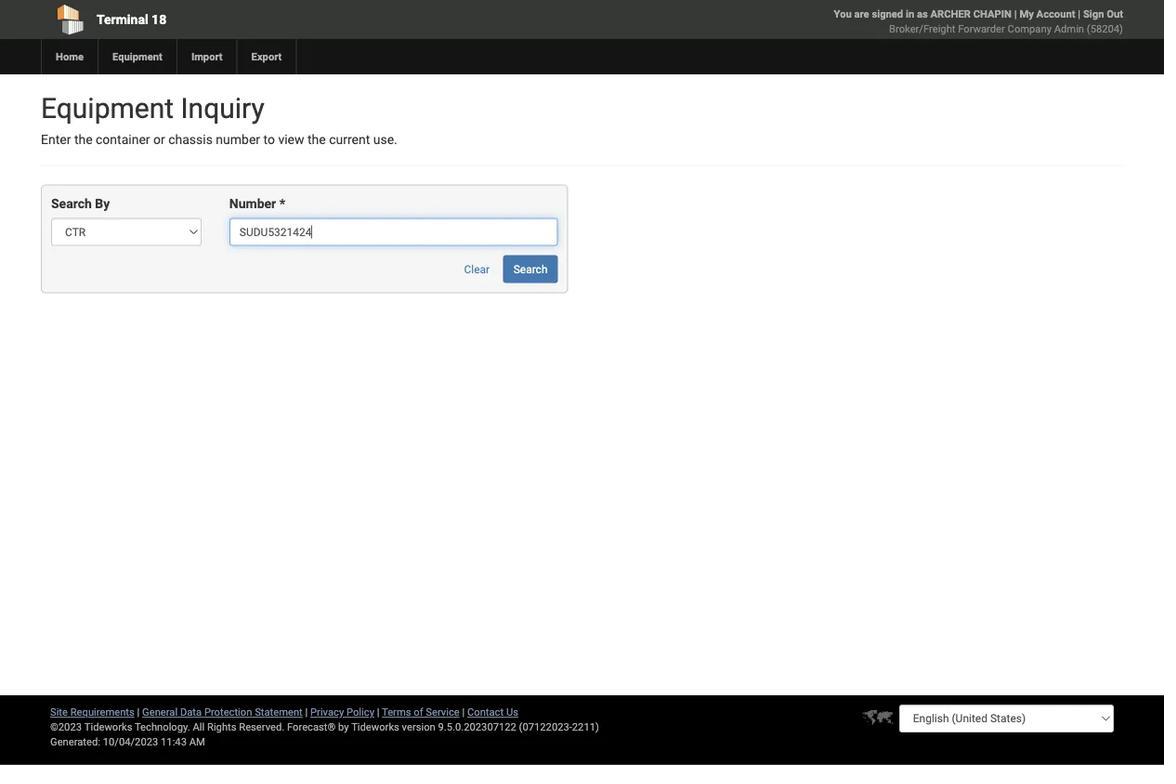 Task type: locate. For each thing, give the bounding box(es) containing it.
search left by
[[51, 196, 92, 211]]

1 vertical spatial search
[[514, 262, 548, 276]]

of
[[414, 706, 423, 718]]

general
[[142, 706, 178, 718]]

number *
[[229, 196, 285, 211]]

1 vertical spatial equipment
[[41, 92, 174, 125]]

0 horizontal spatial the
[[74, 132, 93, 147]]

the right view
[[308, 132, 326, 147]]

equipment
[[112, 51, 163, 63], [41, 92, 174, 125]]

my
[[1020, 8, 1034, 20]]

use.
[[373, 132, 398, 147]]

9.5.0.202307122
[[438, 721, 517, 733]]

1 horizontal spatial the
[[308, 132, 326, 147]]

admin
[[1055, 23, 1085, 35]]

search for search
[[514, 262, 548, 276]]

search right clear button
[[514, 262, 548, 276]]

view
[[278, 132, 304, 147]]

out
[[1107, 8, 1124, 20]]

chapin
[[974, 8, 1012, 20]]

number
[[216, 132, 260, 147]]

equipment inside 'link'
[[112, 51, 163, 63]]

the right enter
[[74, 132, 93, 147]]

number
[[229, 196, 276, 211]]

0 horizontal spatial search
[[51, 196, 92, 211]]

2211)
[[572, 721, 599, 733]]

the
[[74, 132, 93, 147], [308, 132, 326, 147]]

terminal 18 link
[[41, 0, 476, 39]]

by
[[338, 721, 349, 733]]

| left my in the top of the page
[[1015, 8, 1017, 20]]

equipment inquiry enter the container or chassis number to view the current use.
[[41, 92, 398, 147]]

search inside button
[[514, 262, 548, 276]]

privacy policy link
[[311, 706, 375, 718]]

current
[[329, 132, 370, 147]]

policy
[[347, 706, 375, 718]]

| left general
[[137, 706, 140, 718]]

technology.
[[135, 721, 190, 733]]

account
[[1037, 8, 1076, 20]]

export
[[252, 51, 282, 63]]

chassis
[[168, 132, 213, 147]]

| up tideworks
[[377, 706, 380, 718]]

0 vertical spatial equipment
[[112, 51, 163, 63]]

equipment inside equipment inquiry enter the container or chassis number to view the current use.
[[41, 92, 174, 125]]

11:43
[[161, 736, 187, 748]]

0 vertical spatial search
[[51, 196, 92, 211]]

equipment for equipment
[[112, 51, 163, 63]]

1 the from the left
[[74, 132, 93, 147]]

to
[[264, 132, 275, 147]]

statement
[[255, 706, 303, 718]]

as
[[917, 8, 928, 20]]

you are signed in as archer chapin | my account | sign out broker/freight forwarder company admin (58204)
[[834, 8, 1124, 35]]

or
[[153, 132, 165, 147]]

|
[[1015, 8, 1017, 20], [1079, 8, 1081, 20], [137, 706, 140, 718], [305, 706, 308, 718], [377, 706, 380, 718], [462, 706, 465, 718]]

protection
[[204, 706, 252, 718]]

*
[[280, 196, 285, 211]]

equipment down terminal 18
[[112, 51, 163, 63]]

privacy
[[311, 706, 344, 718]]

my account link
[[1020, 8, 1076, 20]]

you
[[834, 8, 852, 20]]

rights
[[207, 721, 237, 733]]

all
[[193, 721, 205, 733]]

1 horizontal spatial search
[[514, 262, 548, 276]]

general data protection statement link
[[142, 706, 303, 718]]

equipment up container
[[41, 92, 174, 125]]

site requirements link
[[50, 706, 135, 718]]

sign out link
[[1084, 8, 1124, 20]]

10/04/2023
[[103, 736, 158, 748]]

broker/freight
[[890, 23, 956, 35]]

search
[[51, 196, 92, 211], [514, 262, 548, 276]]

data
[[180, 706, 202, 718]]

contact us link
[[468, 706, 519, 718]]

tideworks
[[351, 721, 400, 733]]

requirements
[[70, 706, 135, 718]]

home
[[56, 51, 84, 63]]

am
[[189, 736, 205, 748]]

equipment for equipment inquiry enter the container or chassis number to view the current use.
[[41, 92, 174, 125]]



Task type: vqa. For each thing, say whether or not it's contained in the screenshot.
Number
yes



Task type: describe. For each thing, give the bounding box(es) containing it.
archer
[[931, 8, 971, 20]]

import link
[[176, 39, 237, 74]]

terms of service link
[[382, 706, 460, 718]]

import
[[191, 51, 223, 63]]

sign
[[1084, 8, 1105, 20]]

clear button
[[454, 255, 500, 283]]

terms
[[382, 706, 411, 718]]

enter
[[41, 132, 71, 147]]

(58204)
[[1087, 23, 1124, 35]]

are
[[855, 8, 870, 20]]

version
[[402, 721, 436, 733]]

service
[[426, 706, 460, 718]]

equipment link
[[98, 39, 176, 74]]

search for search by
[[51, 196, 92, 211]]

in
[[906, 8, 915, 20]]

home link
[[41, 39, 98, 74]]

(07122023-
[[519, 721, 572, 733]]

terminal
[[97, 12, 148, 27]]

signed
[[872, 8, 904, 20]]

by
[[95, 196, 110, 211]]

18
[[152, 12, 167, 27]]

forecast®
[[287, 721, 336, 733]]

us
[[507, 706, 519, 718]]

terminal 18
[[97, 12, 167, 27]]

search by
[[51, 196, 110, 211]]

| up the forecast® in the bottom left of the page
[[305, 706, 308, 718]]

©2023 tideworks
[[50, 721, 132, 733]]

inquiry
[[181, 92, 265, 125]]

clear
[[464, 262, 490, 276]]

generated:
[[50, 736, 100, 748]]

2 the from the left
[[308, 132, 326, 147]]

search button
[[503, 255, 558, 283]]

container
[[96, 132, 150, 147]]

export link
[[237, 39, 296, 74]]

forwarder
[[959, 23, 1006, 35]]

company
[[1008, 23, 1052, 35]]

site
[[50, 706, 68, 718]]

contact
[[468, 706, 504, 718]]

| left sign
[[1079, 8, 1081, 20]]

site requirements | general data protection statement | privacy policy | terms of service | contact us ©2023 tideworks technology. all rights reserved. forecast® by tideworks version 9.5.0.202307122 (07122023-2211) generated: 10/04/2023 11:43 am
[[50, 706, 599, 748]]

Number * text field
[[229, 218, 558, 246]]

| up 9.5.0.202307122 on the bottom of the page
[[462, 706, 465, 718]]

reserved.
[[239, 721, 285, 733]]



